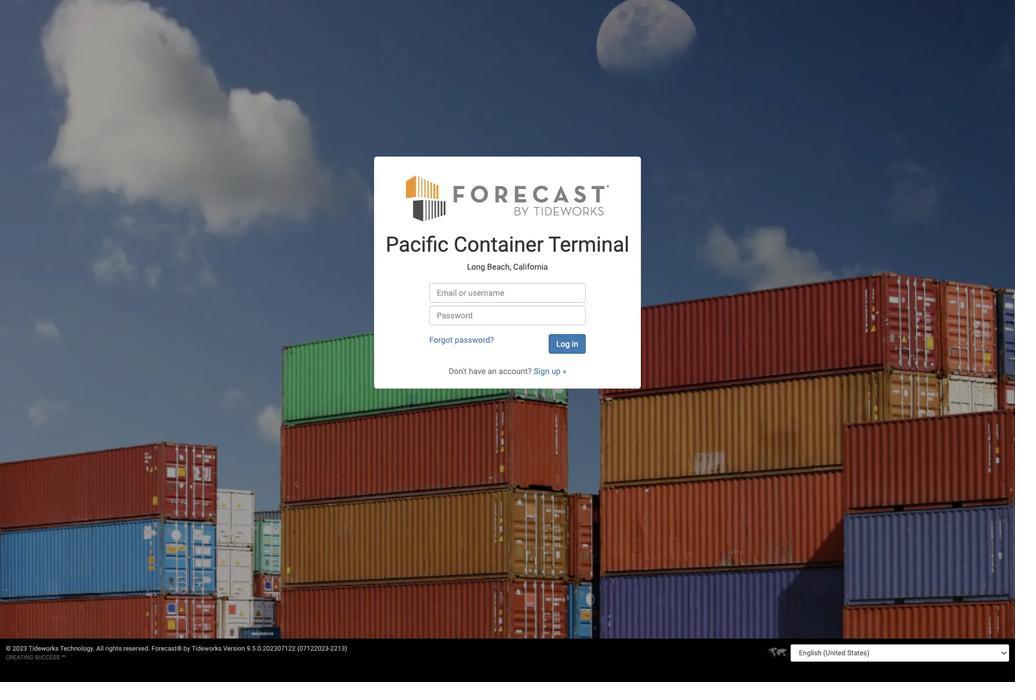 Task type: vqa. For each thing, say whether or not it's contained in the screenshot.
text box
no



Task type: locate. For each thing, give the bounding box(es) containing it.
pacific container terminal long beach, california
[[386, 233, 629, 272]]

forgot password? log in
[[429, 336, 578, 349]]

Email or username text field
[[429, 283, 586, 303]]

©
[[6, 645, 11, 653]]

© 2023 tideworks technology. all rights reserved. forecast® by tideworks version 9.5.0.202307122 (07122023-2213) creating success ℠
[[6, 645, 347, 661]]

log in button
[[549, 334, 586, 354]]

2213)
[[330, 645, 347, 653]]

pacific
[[386, 233, 449, 257]]

tideworks up success
[[29, 645, 59, 653]]

Password password field
[[429, 306, 586, 326]]

1 tideworks from the left
[[29, 645, 59, 653]]

forecast®
[[152, 645, 182, 653]]

technology.
[[60, 645, 95, 653]]

1 horizontal spatial tideworks
[[192, 645, 222, 653]]

sign up » link
[[534, 367, 567, 376]]

2 tideworks from the left
[[192, 645, 222, 653]]

terminal
[[549, 233, 629, 257]]

reserved.
[[123, 645, 150, 653]]

creating
[[6, 654, 33, 661]]

account?
[[499, 367, 532, 376]]

password?
[[455, 336, 494, 345]]

version
[[223, 645, 245, 653]]

9.5.0.202307122
[[247, 645, 296, 653]]

by
[[184, 645, 190, 653]]

all
[[96, 645, 104, 653]]

forgot
[[429, 336, 453, 345]]

rights
[[105, 645, 122, 653]]

sign
[[534, 367, 550, 376]]

0 horizontal spatial tideworks
[[29, 645, 59, 653]]

2023
[[13, 645, 27, 653]]

tideworks
[[29, 645, 59, 653], [192, 645, 222, 653]]

tideworks right 'by'
[[192, 645, 222, 653]]



Task type: describe. For each thing, give the bounding box(es) containing it.
℠
[[61, 654, 66, 661]]

up
[[552, 367, 561, 376]]

forecast® by tideworks image
[[406, 174, 609, 222]]

success
[[35, 654, 60, 661]]

long
[[467, 262, 485, 272]]

an
[[488, 367, 497, 376]]

»
[[563, 367, 567, 376]]

beach,
[[487, 262, 511, 272]]

don't
[[449, 367, 467, 376]]

in
[[572, 340, 578, 349]]

california
[[513, 262, 548, 272]]

have
[[469, 367, 486, 376]]

don't have an account? sign up »
[[449, 367, 567, 376]]

log
[[556, 340, 570, 349]]

(07122023-
[[297, 645, 330, 653]]

forgot password? link
[[429, 336, 494, 345]]

container
[[454, 233, 544, 257]]



